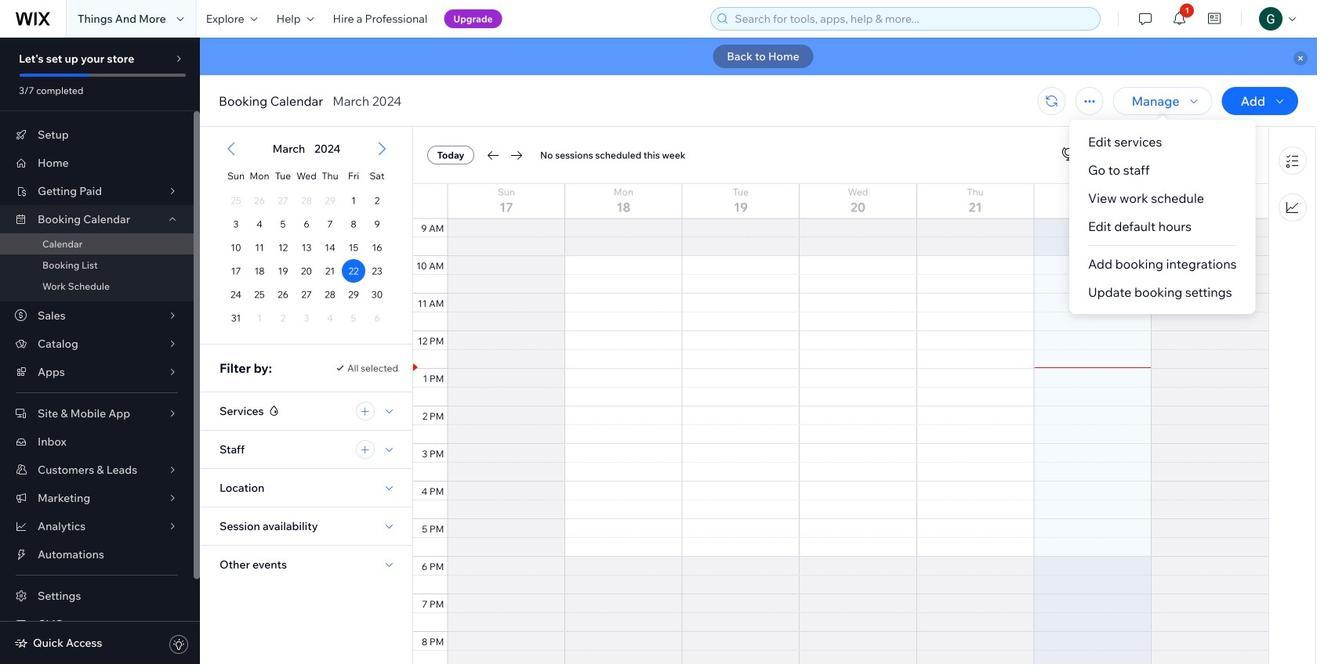 Task type: vqa. For each thing, say whether or not it's contained in the screenshot.
Stock
no



Task type: describe. For each thing, give the bounding box(es) containing it.
1 horizontal spatial menu
[[1269, 137, 1316, 231]]

0 horizontal spatial grid
[[210, 128, 403, 344]]

Search for tools, apps, help & more... field
[[730, 8, 1096, 30]]

1 horizontal spatial grid
[[413, 0, 1269, 665]]

sidebar element
[[0, 38, 200, 665]]

0 horizontal spatial menu
[[1069, 128, 1256, 307]]

0 vertical spatial alert
[[200, 38, 1317, 75]]

alert inside grid
[[268, 142, 345, 156]]



Task type: locate. For each thing, give the bounding box(es) containing it.
row group
[[210, 189, 403, 344]]

row
[[224, 161, 389, 189], [413, 184, 1269, 219], [224, 189, 389, 212], [224, 212, 389, 236], [224, 236, 389, 260], [224, 260, 389, 283], [224, 283, 389, 307]]

1 vertical spatial alert
[[268, 142, 345, 156]]

None field
[[1097, 142, 1232, 169]]

menu
[[1069, 128, 1256, 307], [1269, 137, 1316, 231]]

grid
[[413, 0, 1269, 665], [210, 128, 403, 344]]

alert
[[200, 38, 1317, 75], [268, 142, 345, 156]]

friday, march 22, 2024 cell
[[342, 260, 365, 283]]



